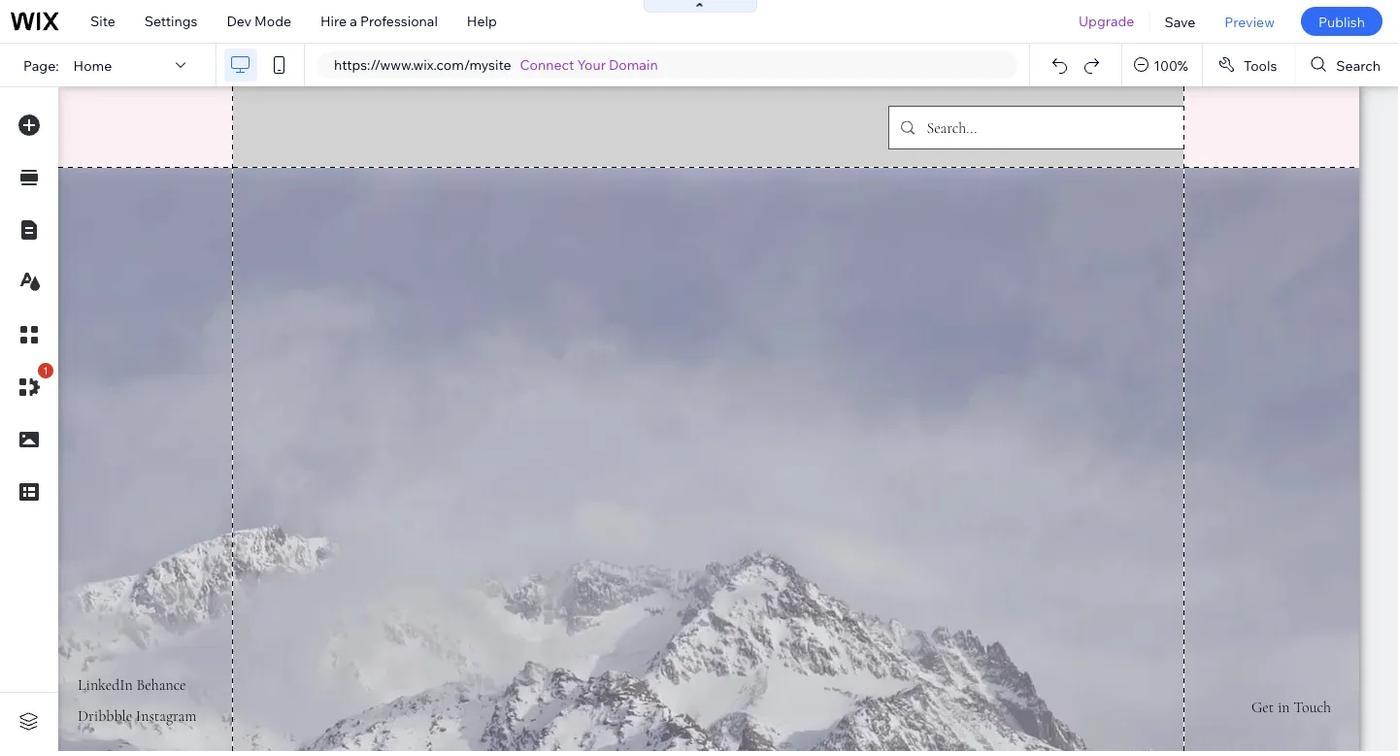 Task type: describe. For each thing, give the bounding box(es) containing it.
search button
[[1296, 44, 1399, 86]]

quick edit
[[110, 192, 175, 209]]

add section
[[679, 159, 757, 176]]

search
[[1337, 57, 1381, 74]]

1 button
[[9, 363, 53, 408]]

a
[[350, 13, 357, 30]]

help
[[467, 13, 497, 30]]

dev mode
[[227, 13, 291, 30]]

mode
[[255, 13, 291, 30]]

add
[[679, 159, 705, 176]]

domain
[[609, 56, 658, 73]]

settings
[[145, 13, 198, 30]]

hire a professional
[[321, 13, 438, 30]]

section:
[[1242, 147, 1294, 164]]

https://www.wix.com/mysite connect your domain
[[334, 56, 658, 73]]

100% button
[[1123, 44, 1202, 86]]

site
[[90, 13, 115, 30]]

100%
[[1154, 57, 1189, 74]]



Task type: vqa. For each thing, say whether or not it's contained in the screenshot.
powerful on the left of the page
no



Task type: locate. For each thing, give the bounding box(es) containing it.
save
[[1165, 13, 1196, 30]]

upgrade
[[1079, 13, 1135, 30]]

your
[[577, 56, 606, 73]]

home
[[73, 57, 112, 74]]

hire
[[321, 13, 347, 30]]

tools button
[[1203, 44, 1295, 86]]

publish
[[1319, 13, 1366, 30]]

add section button
[[644, 153, 774, 183]]

tools
[[1244, 57, 1278, 74]]

connect
[[520, 56, 574, 73]]

preview button
[[1211, 0, 1290, 43]]

quick
[[110, 192, 147, 209]]

save button
[[1151, 0, 1211, 43]]

dev
[[227, 13, 252, 30]]

publish button
[[1302, 7, 1383, 36]]

1
[[43, 365, 49, 377]]

preview
[[1225, 13, 1275, 30]]

professional
[[360, 13, 438, 30]]

section
[[708, 159, 757, 176]]

section: untitled
[[1242, 147, 1348, 164]]

https://www.wix.com/mysite
[[334, 56, 511, 73]]

edit
[[150, 192, 175, 209]]

untitled
[[1297, 147, 1348, 164]]



